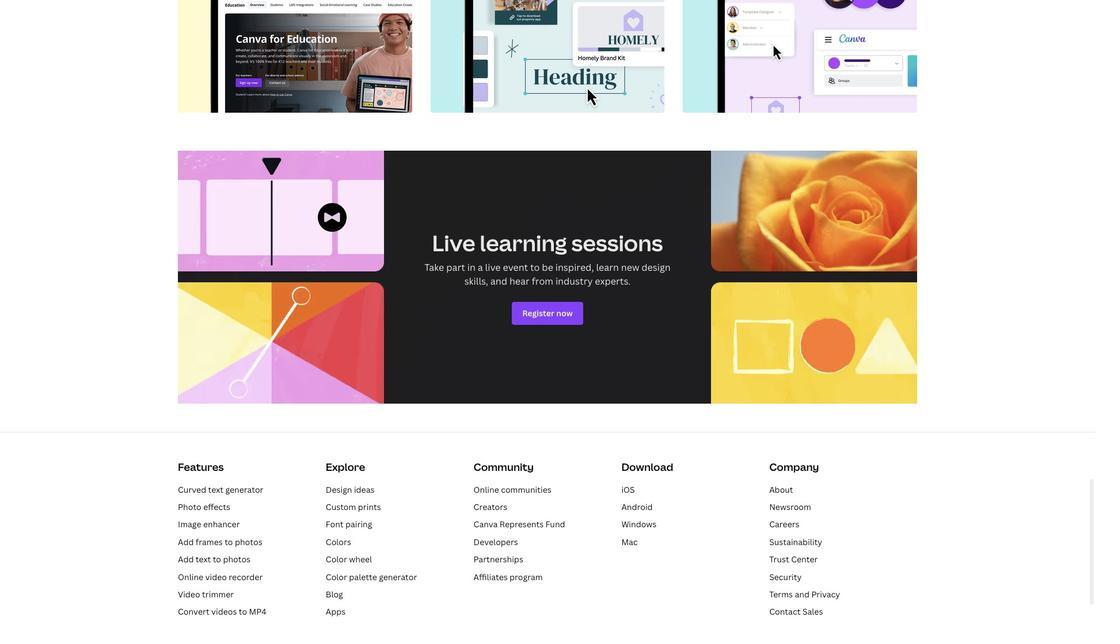 Task type: vqa. For each thing, say whether or not it's contained in the screenshot.


Task type: locate. For each thing, give the bounding box(es) containing it.
pairing
[[345, 520, 372, 530]]

from
[[532, 275, 553, 288]]

industry
[[556, 275, 593, 288]]

1 horizontal spatial and
[[795, 590, 809, 600]]

0 vertical spatial text
[[208, 485, 223, 496]]

to up video
[[213, 555, 221, 565]]

affiliates program
[[474, 572, 543, 583]]

1 add from the top
[[178, 537, 194, 548]]

0 vertical spatial add
[[178, 537, 194, 548]]

represents
[[500, 520, 544, 530]]

trust center
[[769, 555, 818, 565]]

font
[[326, 520, 343, 530]]

communities
[[501, 485, 551, 496]]

canva
[[474, 520, 498, 530]]

add frames to photos link
[[178, 537, 262, 548]]

design
[[642, 262, 671, 274]]

and down live
[[490, 275, 507, 288]]

custom prints
[[326, 502, 381, 513]]

0 vertical spatial and
[[490, 275, 507, 288]]

contact
[[769, 607, 801, 618]]

live learning sessions take part in a live event to be inspired, learn new design skills, and hear from industry experts.
[[424, 228, 671, 288]]

0 vertical spatial photos
[[235, 537, 262, 548]]

apps link
[[326, 607, 346, 618]]

1 vertical spatial text
[[196, 555, 211, 565]]

mac link
[[621, 537, 638, 548]]

convert
[[178, 607, 209, 618]]

add up video
[[178, 555, 194, 565]]

terms and privacy
[[769, 590, 840, 600]]

windows link
[[621, 520, 657, 530]]

1 color from the top
[[326, 555, 347, 565]]

1 horizontal spatial generator
[[379, 572, 417, 583]]

features
[[178, 461, 224, 475]]

2 add from the top
[[178, 555, 194, 565]]

online up creators
[[474, 485, 499, 496]]

custom prints link
[[326, 502, 381, 513]]

to left be
[[530, 262, 540, 274]]

contact sales link
[[769, 607, 823, 618]]

image
[[178, 520, 201, 530]]

0 horizontal spatial generator
[[225, 485, 263, 496]]

and inside the 'live learning sessions take part in a live event to be inspired, learn new design skills, and hear from industry experts.'
[[490, 275, 507, 288]]

online video recorder link
[[178, 572, 263, 583]]

design
[[326, 485, 352, 496]]

contact sales
[[769, 607, 823, 618]]

to left mp4
[[239, 607, 247, 618]]

newsroom
[[769, 502, 811, 513]]

font pairing
[[326, 520, 372, 530]]

careers
[[769, 520, 799, 530]]

curved
[[178, 485, 206, 496]]

photos up recorder
[[223, 555, 250, 565]]

add text to photos link
[[178, 555, 250, 565]]

0 vertical spatial generator
[[225, 485, 263, 496]]

mp4
[[249, 607, 266, 618]]

to for add text to photos
[[213, 555, 221, 565]]

0 horizontal spatial online
[[178, 572, 203, 583]]

add for add text to photos
[[178, 555, 194, 565]]

0 horizontal spatial and
[[490, 275, 507, 288]]

video trimmer
[[178, 590, 234, 600]]

online up video
[[178, 572, 203, 583]]

affiliates
[[474, 572, 508, 583]]

to down enhancer
[[225, 537, 233, 548]]

and
[[490, 275, 507, 288], [795, 590, 809, 600]]

curved text generator
[[178, 485, 263, 496]]

generator up effects
[[225, 485, 263, 496]]

text
[[208, 485, 223, 496], [196, 555, 211, 565]]

1 horizontal spatial online
[[474, 485, 499, 496]]

0 vertical spatial online
[[474, 485, 499, 496]]

to
[[530, 262, 540, 274], [225, 537, 233, 548], [213, 555, 221, 565], [239, 607, 247, 618]]

new
[[621, 262, 639, 274]]

live
[[432, 228, 475, 258]]

photo
[[178, 502, 201, 513]]

2 color from the top
[[326, 572, 347, 583]]

1 vertical spatial color
[[326, 572, 347, 583]]

generator
[[225, 485, 263, 496], [379, 572, 417, 583]]

design ideas link
[[326, 485, 375, 496]]

creators
[[474, 502, 507, 513]]

android link
[[621, 502, 653, 513]]

0 vertical spatial color
[[326, 555, 347, 565]]

center
[[791, 555, 818, 565]]

1 vertical spatial add
[[178, 555, 194, 565]]

color up blog
[[326, 572, 347, 583]]

1 vertical spatial photos
[[223, 555, 250, 565]]

photos down enhancer
[[235, 537, 262, 548]]

program
[[510, 572, 543, 583]]

photos
[[235, 537, 262, 548], [223, 555, 250, 565]]

affiliates program link
[[474, 572, 543, 583]]

learning
[[480, 228, 567, 258]]

1 vertical spatial online
[[178, 572, 203, 583]]

and up contact sales "link"
[[795, 590, 809, 600]]

generator right palette at the bottom of page
[[379, 572, 417, 583]]

color
[[326, 555, 347, 565], [326, 572, 347, 583]]

in
[[467, 262, 475, 274]]

1 vertical spatial generator
[[379, 572, 417, 583]]

photos for add frames to photos
[[235, 537, 262, 548]]

blog
[[326, 590, 343, 600]]

trust
[[769, 555, 789, 565]]

add down the image
[[178, 537, 194, 548]]

color down colors on the left bottom
[[326, 555, 347, 565]]

color for color wheel
[[326, 555, 347, 565]]

online
[[474, 485, 499, 496], [178, 572, 203, 583]]

text up effects
[[208, 485, 223, 496]]

text down frames
[[196, 555, 211, 565]]



Task type: describe. For each thing, give the bounding box(es) containing it.
developers link
[[474, 537, 518, 548]]

android
[[621, 502, 653, 513]]

palette
[[349, 572, 377, 583]]

brand management in canva for teams image
[[434, 0, 665, 113]]

company
[[769, 461, 819, 475]]

terms
[[769, 590, 793, 600]]

generator for color palette generator
[[379, 572, 417, 583]]

photos for add text to photos
[[223, 555, 250, 565]]

download
[[621, 461, 673, 475]]

part
[[446, 262, 465, 274]]

managing your team in canva for teams image
[[687, 0, 917, 113]]

text for curved
[[208, 485, 223, 496]]

image enhancer
[[178, 520, 240, 530]]

color wheel
[[326, 555, 372, 565]]

image enhancer link
[[178, 520, 240, 530]]

explore
[[326, 461, 365, 475]]

recorder
[[229, 572, 263, 583]]

effects
[[203, 502, 230, 513]]

a
[[478, 262, 483, 274]]

to for convert videos to mp4
[[239, 607, 247, 618]]

color for color palette generator
[[326, 572, 347, 583]]

to for add frames to photos
[[225, 537, 233, 548]]

videos
[[211, 607, 237, 618]]

video
[[205, 572, 227, 583]]

be
[[542, 262, 553, 274]]

enhancer
[[203, 520, 240, 530]]

1 vertical spatial and
[[795, 590, 809, 600]]

take
[[424, 262, 444, 274]]

hear
[[509, 275, 530, 288]]

online communities
[[474, 485, 551, 496]]

color palette generator
[[326, 572, 417, 583]]

sales
[[803, 607, 823, 618]]

ios link
[[621, 485, 635, 496]]

generator for curved text generator
[[225, 485, 263, 496]]

curved text generator link
[[178, 485, 263, 496]]

trust center link
[[769, 555, 818, 565]]

blog link
[[326, 590, 343, 600]]

partnerships link
[[474, 555, 523, 565]]

tutorials education image
[[182, 0, 412, 113]]

design ideas
[[326, 485, 375, 496]]

trimmer
[[202, 590, 234, 600]]

sustainability
[[769, 537, 822, 548]]

community
[[474, 461, 534, 475]]

inspired,
[[555, 262, 594, 274]]

windows
[[621, 520, 657, 530]]

online for online video recorder
[[178, 572, 203, 583]]

prints
[[358, 502, 381, 513]]

ios
[[621, 485, 635, 496]]

learn
[[596, 262, 619, 274]]

online communities link
[[474, 485, 551, 496]]

sessions
[[571, 228, 663, 258]]

to inside the 'live learning sessions take part in a live event to be inspired, learn new design skills, and hear from industry experts.'
[[530, 262, 540, 274]]

newsroom link
[[769, 502, 811, 513]]

skills,
[[464, 275, 488, 288]]

terms and privacy link
[[769, 590, 840, 600]]

wheel
[[349, 555, 372, 565]]

custom
[[326, 502, 356, 513]]

security link
[[769, 572, 802, 583]]

canva represents fund link
[[474, 520, 565, 530]]

video
[[178, 590, 200, 600]]

convert videos to mp4
[[178, 607, 266, 618]]

colors link
[[326, 537, 351, 548]]

partnerships
[[474, 555, 523, 565]]

event
[[503, 262, 528, 274]]

colors
[[326, 537, 351, 548]]

video trimmer link
[[178, 590, 234, 600]]

photo effects
[[178, 502, 230, 513]]

security
[[769, 572, 802, 583]]

ideas
[[354, 485, 375, 496]]

developers
[[474, 537, 518, 548]]

online video recorder
[[178, 572, 263, 583]]

live
[[485, 262, 501, 274]]

mac
[[621, 537, 638, 548]]

about
[[769, 485, 793, 496]]

privacy
[[811, 590, 840, 600]]

font pairing link
[[326, 520, 372, 530]]

add frames to photos
[[178, 537, 262, 548]]

online for online communities
[[474, 485, 499, 496]]

text for add
[[196, 555, 211, 565]]

add text to photos
[[178, 555, 250, 565]]

color palette generator link
[[326, 572, 417, 583]]

sustainability link
[[769, 537, 822, 548]]

experts.
[[595, 275, 631, 288]]

add for add frames to photos
[[178, 537, 194, 548]]

apps
[[326, 607, 346, 618]]



